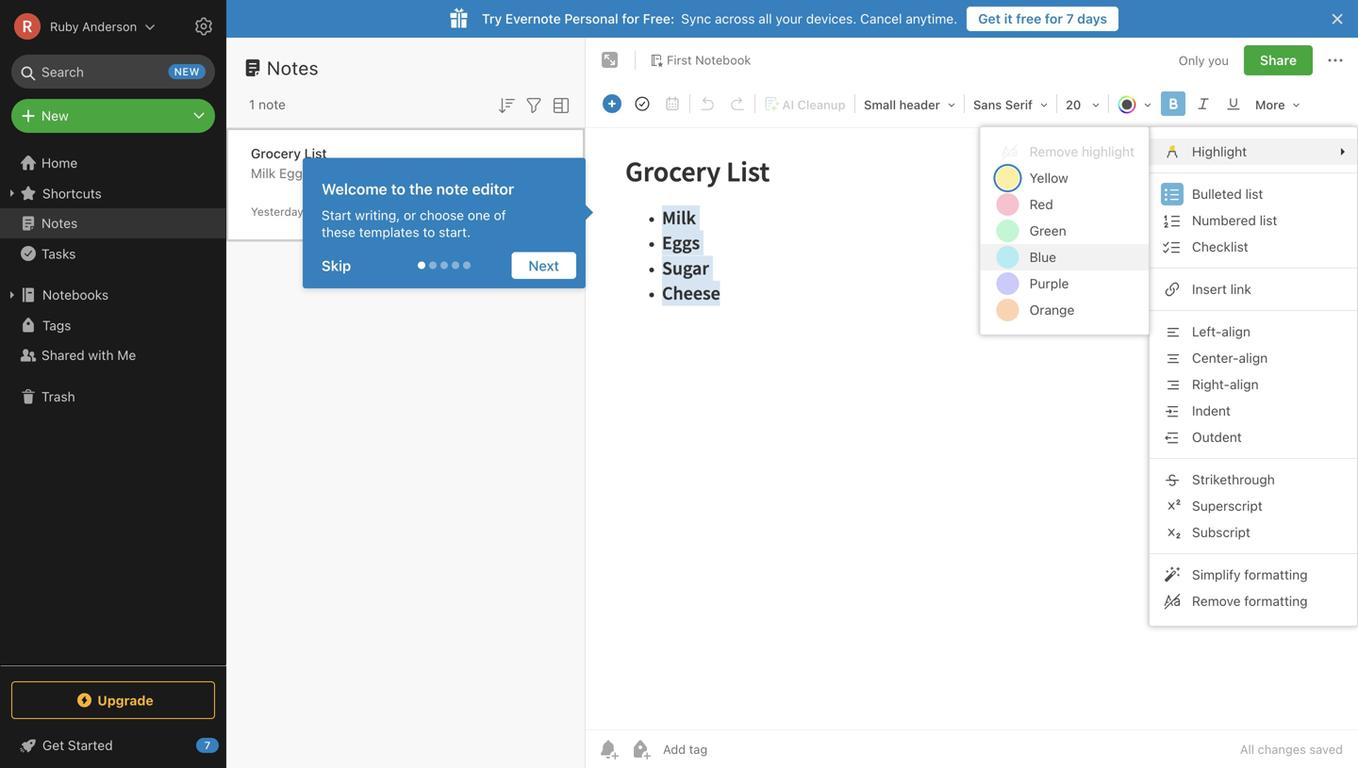 Task type: vqa. For each thing, say whether or not it's contained in the screenshot.
interesting within the BUTTON
no



Task type: describe. For each thing, give the bounding box(es) containing it.
trash
[[41, 389, 75, 405]]

0 vertical spatial to
[[391, 180, 406, 198]]

7
[[1066, 11, 1074, 26]]

simplify formatting link
[[1150, 562, 1357, 589]]

center-align link
[[1150, 345, 1357, 372]]

yellow
[[1030, 170, 1068, 186]]

more
[[1255, 98, 1285, 112]]

Search text field
[[25, 55, 202, 89]]

all
[[1240, 743, 1254, 757]]

anytime.
[[906, 11, 957, 26]]

try
[[482, 11, 502, 26]]

highlight
[[1082, 144, 1135, 159]]

1 note
[[249, 97, 286, 112]]

editor
[[472, 180, 514, 198]]

get
[[978, 11, 1001, 26]]

expand notebooks image
[[5, 288, 20, 303]]

numbered list link
[[1150, 207, 1357, 234]]

your
[[776, 11, 803, 26]]

More field
[[1249, 91, 1307, 118]]

try evernote personal for free: sync across all your devices. cancel anytime.
[[482, 11, 957, 26]]

checklist
[[1192, 239, 1248, 255]]

note inside welcome to the note editor start writing, or choose one of these templates to start.
[[436, 180, 468, 198]]

bulleted
[[1192, 186, 1242, 202]]

formatting for remove formatting
[[1244, 594, 1308, 609]]

remove formatting link
[[1150, 589, 1357, 615]]

only you
[[1179, 53, 1229, 67]]

home link
[[0, 148, 226, 178]]

purple link
[[981, 271, 1149, 297]]

notebook
[[695, 53, 751, 67]]

blue menu item
[[981, 244, 1149, 271]]

days
[[1077, 11, 1107, 26]]

devices.
[[806, 11, 857, 26]]

dropdown list menu containing remove highlight
[[981, 139, 1149, 324]]

yesterday
[[251, 205, 303, 218]]

Highlight field
[[1150, 139, 1357, 165]]

outdent link
[[1150, 424, 1357, 451]]

grocery list
[[251, 146, 327, 161]]

for for 7
[[1045, 11, 1063, 26]]

right-align
[[1192, 377, 1259, 392]]

insert
[[1192, 282, 1227, 297]]

1
[[249, 97, 255, 112]]

notes inside tree
[[41, 216, 78, 231]]

task image
[[629, 91, 656, 117]]

expand note image
[[599, 49, 622, 72]]

orange link
[[981, 297, 1149, 324]]

green
[[1030, 223, 1066, 239]]

subscript
[[1192, 525, 1251, 540]]

italic image
[[1190, 91, 1217, 117]]

dropdown list menu containing highlight
[[1150, 139, 1357, 615]]

align for center-
[[1239, 350, 1268, 366]]

it
[[1004, 11, 1013, 26]]

subscript link
[[1150, 520, 1357, 546]]

settings image
[[192, 15, 215, 38]]

formatting for simplify formatting
[[1244, 567, 1308, 583]]

header
[[899, 98, 940, 112]]

right-
[[1192, 377, 1230, 392]]

click to collapse image
[[219, 734, 233, 756]]

first
[[667, 53, 692, 67]]

saved
[[1310, 743, 1343, 757]]

of
[[494, 207, 506, 223]]

simplify formatting
[[1192, 567, 1308, 583]]

me
[[117, 348, 136, 363]]

sans
[[973, 98, 1002, 112]]

templates
[[359, 224, 419, 240]]

Insert field
[[598, 91, 626, 117]]

link
[[1231, 282, 1251, 297]]

first notebook
[[667, 53, 751, 67]]

tree containing home
[[0, 148, 226, 665]]

orange
[[1030, 302, 1075, 318]]

add a reminder image
[[597, 738, 620, 761]]

sugar
[[313, 166, 349, 181]]

note window element
[[586, 38, 1358, 769]]

shared with me link
[[0, 340, 225, 371]]

small
[[864, 98, 896, 112]]

left-align link
[[1150, 319, 1357, 345]]

center-
[[1192, 350, 1239, 366]]

outdent
[[1192, 430, 1242, 445]]

only
[[1179, 53, 1205, 67]]

these
[[322, 224, 355, 240]]

the
[[409, 180, 433, 198]]

strikethrough link
[[1150, 467, 1357, 493]]

eggs
[[279, 166, 310, 181]]

all changes saved
[[1240, 743, 1343, 757]]

milk eggs sugar cheese
[[251, 166, 398, 181]]

highlight menu item
[[1150, 139, 1357, 165]]

welcome
[[322, 180, 387, 198]]

left-align
[[1192, 324, 1251, 340]]



Task type: locate. For each thing, give the bounding box(es) containing it.
align for left-
[[1222, 324, 1251, 340]]

list down bulleted list "link"
[[1260, 213, 1277, 228]]

red
[[1030, 197, 1053, 212]]

1 for from the left
[[622, 11, 639, 26]]

remove highlight link
[[981, 139, 1149, 165]]

list for bulleted list
[[1246, 186, 1263, 202]]

for inside button
[[1045, 11, 1063, 26]]

Font family field
[[967, 91, 1054, 118]]

free:
[[643, 11, 675, 26]]

changes
[[1258, 743, 1306, 757]]

across
[[715, 11, 755, 26]]

1 vertical spatial formatting
[[1244, 594, 1308, 609]]

blue
[[1030, 249, 1056, 265]]

0 vertical spatial notes
[[267, 57, 319, 79]]

tasks button
[[0, 239, 225, 269]]

1 horizontal spatial remove
[[1192, 594, 1241, 609]]

shortcuts
[[42, 186, 102, 201]]

0 vertical spatial remove
[[1030, 144, 1078, 159]]

one
[[468, 207, 490, 223]]

share button
[[1244, 45, 1313, 75]]

remove formatting
[[1192, 594, 1308, 609]]

all
[[759, 11, 772, 26]]

share
[[1260, 52, 1297, 68]]

for
[[622, 11, 639, 26], [1045, 11, 1063, 26]]

writing,
[[355, 207, 400, 223]]

0 vertical spatial note
[[259, 97, 286, 112]]

trash link
[[0, 382, 225, 412]]

notebooks link
[[0, 280, 225, 310]]

1 formatting from the top
[[1244, 567, 1308, 583]]

1 vertical spatial list
[[1260, 213, 1277, 228]]

0 vertical spatial list
[[1246, 186, 1263, 202]]

None search field
[[25, 55, 202, 89]]

underline image
[[1220, 91, 1247, 117]]

list for numbered list
[[1260, 213, 1277, 228]]

bold image
[[1160, 91, 1187, 117]]

dropdown list menu
[[981, 139, 1149, 324], [1150, 139, 1357, 615]]

new
[[41, 108, 69, 124]]

indent link
[[1150, 398, 1357, 424]]

add tag image
[[629, 738, 652, 761]]

get it free for 7 days button
[[967, 7, 1119, 31]]

Note Editor text field
[[586, 128, 1358, 730]]

center-align
[[1192, 350, 1268, 366]]

note up choose
[[436, 180, 468, 198]]

bulleted list link
[[1150, 181, 1357, 207]]

2 dropdown list menu from the left
[[1150, 139, 1357, 615]]

home
[[41, 155, 78, 171]]

upgrade
[[97, 693, 153, 709]]

0 horizontal spatial note
[[259, 97, 286, 112]]

1 vertical spatial to
[[423, 224, 435, 240]]

formatting down simplify formatting link
[[1244, 594, 1308, 609]]

notes
[[267, 57, 319, 79], [41, 216, 78, 231]]

grocery
[[251, 146, 301, 161]]

serif
[[1005, 98, 1033, 112]]

remove down simplify
[[1192, 594, 1241, 609]]

get it free for 7 days
[[978, 11, 1107, 26]]

bulleted list
[[1192, 186, 1263, 202]]

1 horizontal spatial dropdown list menu
[[1150, 139, 1357, 615]]

remove up yellow
[[1030, 144, 1078, 159]]

1 horizontal spatial for
[[1045, 11, 1063, 26]]

0 vertical spatial formatting
[[1244, 567, 1308, 583]]

to down choose
[[423, 224, 435, 240]]

skip button
[[312, 252, 368, 279]]

checklist link
[[1150, 234, 1357, 260]]

shortcuts button
[[0, 178, 225, 208]]

2 vertical spatial align
[[1230, 377, 1259, 392]]

list inside "link"
[[1246, 186, 1263, 202]]

1 vertical spatial remove
[[1192, 594, 1241, 609]]

highlight link
[[1150, 139, 1357, 165]]

1 horizontal spatial note
[[436, 180, 468, 198]]

skip
[[322, 257, 351, 274]]

evernote
[[505, 11, 561, 26]]

for for free:
[[622, 11, 639, 26]]

tasks
[[41, 246, 76, 261]]

welcome to the note editor start writing, or choose one of these templates to start.
[[322, 180, 514, 240]]

1 horizontal spatial notes
[[267, 57, 319, 79]]

align down left-align link
[[1239, 350, 1268, 366]]

for left 7
[[1045, 11, 1063, 26]]

to left 'the'
[[391, 180, 406, 198]]

note inside note list element
[[259, 97, 286, 112]]

1 dropdown list menu from the left
[[981, 139, 1149, 324]]

you
[[1208, 53, 1229, 67]]

blue link
[[981, 244, 1149, 271]]

1 vertical spatial align
[[1239, 350, 1268, 366]]

remove for remove highlight
[[1030, 144, 1078, 159]]

shared with me
[[41, 348, 136, 363]]

0 horizontal spatial to
[[391, 180, 406, 198]]

shared
[[41, 348, 85, 363]]

purple
[[1030, 276, 1069, 291]]

2 for from the left
[[1045, 11, 1063, 26]]

sans serif
[[973, 98, 1033, 112]]

remove highlight
[[1030, 144, 1135, 159]]

for left 'free:'
[[622, 11, 639, 26]]

Font color field
[[1111, 91, 1158, 118]]

note right 1
[[259, 97, 286, 112]]

remove for remove formatting
[[1192, 594, 1241, 609]]

numbered
[[1192, 213, 1256, 228]]

20
[[1066, 98, 1081, 112]]

align down center-align link
[[1230, 377, 1259, 392]]

notes up 1 note
[[267, 57, 319, 79]]

tree
[[0, 148, 226, 665]]

1 horizontal spatial to
[[423, 224, 435, 240]]

0 horizontal spatial remove
[[1030, 144, 1078, 159]]

list up the numbered list link
[[1246, 186, 1263, 202]]

personal
[[564, 11, 618, 26]]

0 horizontal spatial dropdown list menu
[[981, 139, 1149, 324]]

or
[[404, 207, 416, 223]]

numbered list
[[1192, 213, 1277, 228]]

new button
[[11, 99, 215, 133]]

with
[[88, 348, 114, 363]]

list
[[304, 146, 327, 161]]

1 vertical spatial notes
[[41, 216, 78, 231]]

formatting up remove formatting link
[[1244, 567, 1308, 583]]

small header
[[864, 98, 940, 112]]

start.
[[439, 224, 471, 240]]

Font size field
[[1059, 91, 1106, 118]]

cancel
[[860, 11, 902, 26]]

remove
[[1030, 144, 1078, 159], [1192, 594, 1241, 609]]

note
[[259, 97, 286, 112], [436, 180, 468, 198]]

0 vertical spatial align
[[1222, 324, 1251, 340]]

notes up tasks
[[41, 216, 78, 231]]

next
[[528, 257, 559, 274]]

upgrade button
[[11, 682, 215, 720]]

tags
[[42, 318, 71, 333]]

red link
[[981, 191, 1149, 218]]

to
[[391, 180, 406, 198], [423, 224, 435, 240]]

2 formatting from the top
[[1244, 594, 1308, 609]]

free
[[1016, 11, 1042, 26]]

align up center-align
[[1222, 324, 1251, 340]]

sync
[[681, 11, 711, 26]]

right-align link
[[1150, 372, 1357, 398]]

0 horizontal spatial for
[[622, 11, 639, 26]]

align for right-
[[1230, 377, 1259, 392]]

Heading level field
[[857, 91, 962, 118]]

notes inside note list element
[[267, 57, 319, 79]]

Add tag field
[[661, 742, 803, 758]]

0 horizontal spatial notes
[[41, 216, 78, 231]]

choose
[[420, 207, 464, 223]]

superscript link
[[1150, 493, 1357, 520]]

1 vertical spatial note
[[436, 180, 468, 198]]

left-
[[1192, 324, 1222, 340]]

notebooks
[[42, 287, 109, 303]]

highlight
[[1192, 144, 1247, 159]]

note list element
[[226, 38, 586, 769]]

superscript
[[1192, 498, 1263, 514]]



